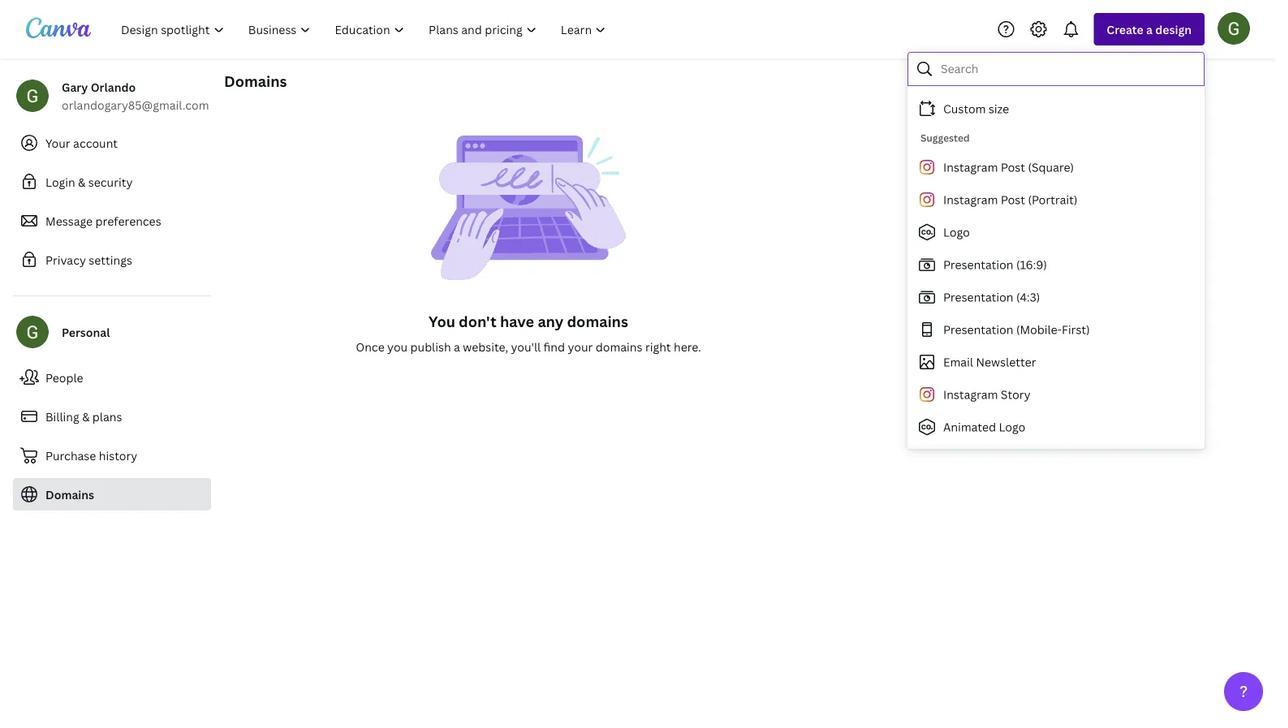 Task type: describe. For each thing, give the bounding box(es) containing it.
purchase history link
[[13, 439, 211, 472]]

login & security link
[[13, 166, 211, 198]]

you'll
[[511, 339, 541, 355]]

post for (square)
[[1001, 160, 1026, 175]]

purchase
[[45, 448, 96, 463]]

1 vertical spatial domains
[[596, 339, 643, 355]]

orlando
[[91, 79, 136, 95]]

instagram story link
[[908, 379, 1199, 411]]

(square)
[[1029, 160, 1075, 175]]

(4:3)
[[1017, 290, 1041, 305]]

presentation (16:9) link
[[908, 249, 1199, 281]]

you
[[388, 339, 408, 355]]

here.
[[674, 339, 702, 355]]

account
[[73, 135, 118, 151]]

presentation (mobile-first)
[[944, 322, 1091, 338]]

orlandogary85@gmail.com
[[62, 97, 209, 113]]

publish
[[411, 339, 451, 355]]

instagram post (portrait) link
[[908, 184, 1199, 216]]

gary
[[62, 79, 88, 95]]

Search search field
[[941, 54, 1194, 84]]

animated logo link
[[908, 411, 1199, 444]]

story
[[1001, 387, 1031, 402]]

design
[[1156, 22, 1192, 37]]

email newsletter link
[[908, 346, 1199, 379]]

custom
[[944, 101, 987, 117]]

instagram for instagram story
[[944, 387, 999, 402]]

your account link
[[13, 127, 211, 159]]

settings
[[89, 252, 132, 268]]

(mobile-
[[1017, 322, 1062, 338]]

animated
[[944, 420, 997, 435]]

billing & plans link
[[13, 400, 211, 433]]

presentation for presentation (4:3)
[[944, 290, 1014, 305]]

privacy
[[45, 252, 86, 268]]

privacy settings link
[[13, 244, 211, 276]]

email newsletter
[[944, 355, 1037, 370]]

billing & plans
[[45, 409, 122, 424]]

you don't have any domains once you publish a website, you'll find your domains right here.
[[356, 312, 702, 355]]

login
[[45, 174, 75, 190]]

you
[[429, 312, 456, 331]]

email
[[944, 355, 974, 370]]

custom size button
[[908, 93, 1199, 125]]

instagram post (square) link
[[908, 151, 1199, 184]]

(portrait)
[[1029, 192, 1078, 208]]

your
[[45, 135, 70, 151]]

top level navigation element
[[110, 13, 620, 45]]

a inside you don't have any domains once you publish a website, you'll find your domains right here.
[[454, 339, 460, 355]]

domains link
[[13, 478, 211, 511]]

people
[[45, 370, 83, 385]]

message
[[45, 213, 93, 229]]

create
[[1107, 22, 1144, 37]]

instagram post (portrait)
[[944, 192, 1078, 208]]

first)
[[1062, 322, 1091, 338]]

instagram for instagram post (square)
[[944, 160, 999, 175]]

presentation (4:3) link
[[908, 281, 1199, 314]]

a inside dropdown button
[[1147, 22, 1153, 37]]

0 vertical spatial logo
[[944, 225, 971, 240]]



Task type: locate. For each thing, give the bounding box(es) containing it.
2 vertical spatial presentation
[[944, 322, 1014, 338]]

any
[[538, 312, 564, 331]]

1 instagram from the top
[[944, 160, 999, 175]]

2 presentation from the top
[[944, 290, 1014, 305]]

0 vertical spatial presentation
[[944, 257, 1014, 273]]

(16:9)
[[1017, 257, 1048, 273]]

preferences
[[95, 213, 161, 229]]

0 horizontal spatial a
[[454, 339, 460, 355]]

domains right your
[[596, 339, 643, 355]]

create a design button
[[1094, 13, 1205, 45]]

post inside instagram post (square) link
[[1001, 160, 1026, 175]]

0 vertical spatial a
[[1147, 22, 1153, 37]]

instagram story
[[944, 387, 1031, 402]]

a right publish
[[454, 339, 460, 355]]

login & security
[[45, 174, 133, 190]]

presentation (16:9)
[[944, 257, 1048, 273]]

logo down story
[[1000, 420, 1026, 435]]

security
[[88, 174, 133, 190]]

0 horizontal spatial logo
[[944, 225, 971, 240]]

instagram for instagram post (portrait)
[[944, 192, 999, 208]]

instagram up animated
[[944, 387, 999, 402]]

2 vertical spatial instagram
[[944, 387, 999, 402]]

0 horizontal spatial domains
[[45, 487, 94, 502]]

post
[[1001, 160, 1026, 175], [1001, 192, 1026, 208]]

newsletter
[[977, 355, 1037, 370]]

history
[[99, 448, 138, 463]]

instagram
[[944, 160, 999, 175], [944, 192, 999, 208], [944, 387, 999, 402]]

1 vertical spatial instagram
[[944, 192, 999, 208]]

post down instagram post (square)
[[1001, 192, 1026, 208]]

1 vertical spatial logo
[[1000, 420, 1026, 435]]

create a design
[[1107, 22, 1192, 37]]

2 instagram from the top
[[944, 192, 999, 208]]

domains
[[567, 312, 629, 331], [596, 339, 643, 355]]

presentation (4:3)
[[944, 290, 1041, 305]]

0 vertical spatial domains
[[224, 71, 287, 91]]

instagram post (square)
[[944, 160, 1075, 175]]

privacy settings
[[45, 252, 132, 268]]

& left plans on the bottom
[[82, 409, 90, 424]]

presentation for presentation (16:9)
[[944, 257, 1014, 273]]

gary orlando orlandogary85@gmail.com
[[62, 79, 209, 113]]

your account
[[45, 135, 118, 151]]

size
[[989, 101, 1010, 117]]

3 instagram from the top
[[944, 387, 999, 402]]

right
[[646, 339, 671, 355]]

presentation (mobile-first) link
[[908, 314, 1199, 346]]

your
[[568, 339, 593, 355]]

once
[[356, 339, 385, 355]]

gary orlando image
[[1218, 12, 1251, 44]]

1 vertical spatial a
[[454, 339, 460, 355]]

logo link
[[908, 216, 1199, 249]]

1 horizontal spatial logo
[[1000, 420, 1026, 435]]

presentation for presentation (mobile-first)
[[944, 322, 1014, 338]]

& right login
[[78, 174, 86, 190]]

0 vertical spatial &
[[78, 174, 86, 190]]

instagram down instagram post (square)
[[944, 192, 999, 208]]

& for login
[[78, 174, 86, 190]]

animated logo
[[944, 420, 1026, 435]]

logo up presentation (16:9)
[[944, 225, 971, 240]]

find
[[544, 339, 565, 355]]

&
[[78, 174, 86, 190], [82, 409, 90, 424]]

presentation inside 'link'
[[944, 290, 1014, 305]]

1 vertical spatial presentation
[[944, 290, 1014, 305]]

message preferences link
[[13, 205, 211, 237]]

custom size
[[944, 101, 1010, 117]]

a left design
[[1147, 22, 1153, 37]]

0 vertical spatial domains
[[567, 312, 629, 331]]

1 horizontal spatial a
[[1147, 22, 1153, 37]]

0 vertical spatial instagram
[[944, 160, 999, 175]]

1 vertical spatial domains
[[45, 487, 94, 502]]

plans
[[92, 409, 122, 424]]

post up instagram post (portrait)
[[1001, 160, 1026, 175]]

presentation up email newsletter
[[944, 322, 1014, 338]]

suggested
[[921, 131, 970, 145]]

1 presentation from the top
[[944, 257, 1014, 273]]

post inside instagram post (portrait) 'link'
[[1001, 192, 1026, 208]]

have
[[500, 312, 535, 331]]

& for billing
[[82, 409, 90, 424]]

presentation
[[944, 257, 1014, 273], [944, 290, 1014, 305], [944, 322, 1014, 338]]

purchase history
[[45, 448, 138, 463]]

0 vertical spatial post
[[1001, 160, 1026, 175]]

message preferences
[[45, 213, 161, 229]]

domains
[[224, 71, 287, 91], [45, 487, 94, 502]]

presentation down presentation (16:9)
[[944, 290, 1014, 305]]

a
[[1147, 22, 1153, 37], [454, 339, 460, 355]]

2 post from the top
[[1001, 192, 1026, 208]]

3 presentation from the top
[[944, 322, 1014, 338]]

don't
[[459, 312, 497, 331]]

personal
[[62, 325, 110, 340]]

1 horizontal spatial domains
[[224, 71, 287, 91]]

domains up your
[[567, 312, 629, 331]]

instagram inside 'link'
[[944, 192, 999, 208]]

instagram down "suggested"
[[944, 160, 999, 175]]

people link
[[13, 361, 211, 394]]

post for (portrait)
[[1001, 192, 1026, 208]]

1 vertical spatial post
[[1001, 192, 1026, 208]]

billing
[[45, 409, 79, 424]]

presentation up the presentation (4:3)
[[944, 257, 1014, 273]]

logo
[[944, 225, 971, 240], [1000, 420, 1026, 435]]

1 post from the top
[[1001, 160, 1026, 175]]

1 vertical spatial &
[[82, 409, 90, 424]]

website,
[[463, 339, 509, 355]]



Task type: vqa. For each thing, say whether or not it's contained in the screenshot.
collaboration
no



